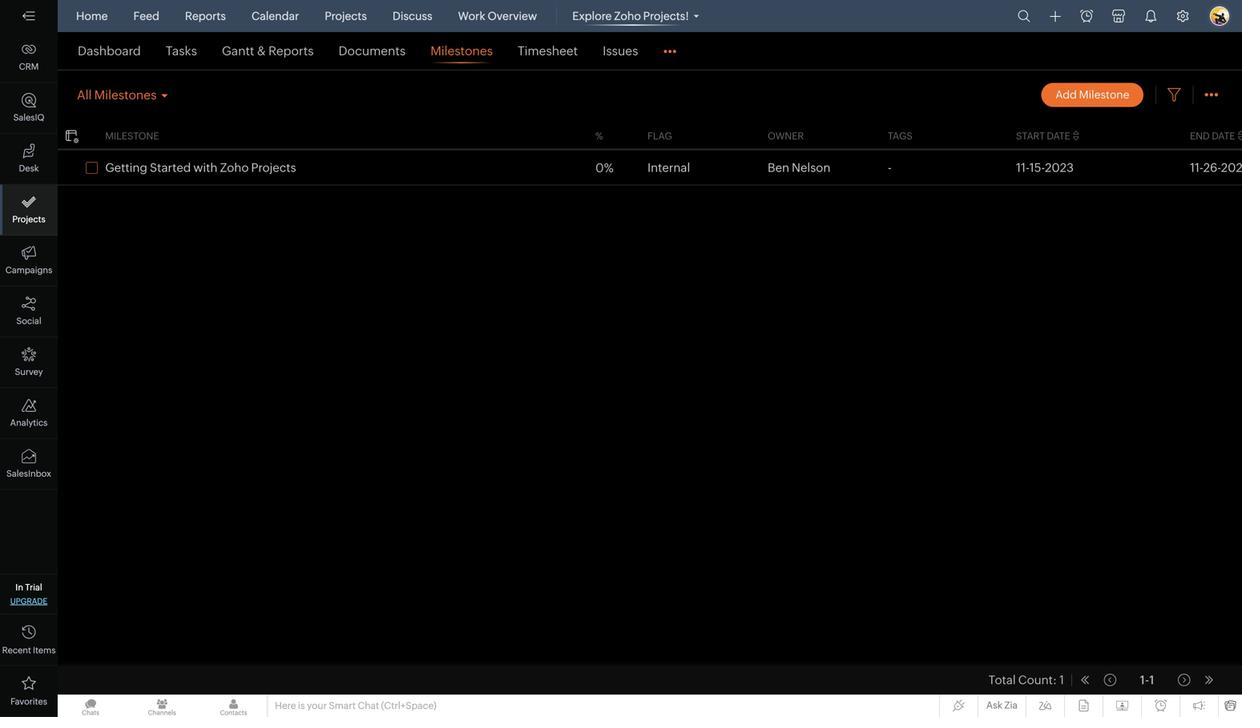 Task type: locate. For each thing, give the bounding box(es) containing it.
search image
[[1018, 10, 1031, 22]]

marketplace image
[[1113, 10, 1126, 22]]

in trial upgrade
[[10, 583, 48, 606]]

0 horizontal spatial projects link
[[0, 185, 58, 236]]

1 horizontal spatial projects link
[[318, 0, 373, 32]]

projects link down desk
[[0, 185, 58, 236]]

0 horizontal spatial projects
[[12, 214, 45, 224]]

channels image
[[129, 695, 195, 718]]

smart
[[329, 701, 356, 712]]

recent
[[2, 646, 31, 656]]

survey link
[[0, 338, 58, 388]]

zia
[[1005, 700, 1018, 711]]

desk link
[[0, 134, 58, 185]]

projects link
[[318, 0, 373, 32], [0, 185, 58, 236]]

chat
[[358, 701, 379, 712]]

discuss
[[393, 10, 433, 22]]

0 vertical spatial projects
[[325, 10, 367, 22]]

projects up campaigns link
[[12, 214, 45, 224]]

work
[[458, 10, 486, 22]]

projects
[[325, 10, 367, 22], [12, 214, 45, 224]]

home
[[76, 10, 108, 22]]

explore
[[573, 10, 612, 22]]

desk
[[19, 164, 39, 174]]

overview
[[488, 10, 537, 22]]

0 vertical spatial projects link
[[318, 0, 373, 32]]

zoho
[[614, 10, 641, 22]]

feed link
[[127, 0, 166, 32]]

projects left discuss link
[[325, 10, 367, 22]]

here is your smart chat (ctrl+space)
[[275, 701, 437, 712]]

chats image
[[58, 695, 124, 718]]

work overview link
[[452, 0, 544, 32]]

ask zia
[[987, 700, 1018, 711]]

social
[[16, 316, 41, 326]]

configure settings image
[[1177, 10, 1190, 22]]

crm link
[[0, 32, 58, 83]]

1 vertical spatial projects link
[[0, 185, 58, 236]]

campaigns link
[[0, 236, 58, 287]]

1 horizontal spatial projects
[[325, 10, 367, 22]]

discuss link
[[386, 0, 439, 32]]

projects link left discuss link
[[318, 0, 373, 32]]

work overview
[[458, 10, 537, 22]]

trial
[[25, 583, 42, 593]]

items
[[33, 646, 56, 656]]

reports link
[[179, 0, 232, 32]]

survey
[[15, 367, 43, 377]]

explore zoho projects!
[[573, 10, 689, 22]]



Task type: describe. For each thing, give the bounding box(es) containing it.
calendar link
[[245, 0, 306, 32]]

salesiq
[[13, 113, 44, 123]]

analytics link
[[0, 388, 58, 439]]

projects!
[[644, 10, 689, 22]]

feed
[[134, 10, 159, 22]]

analytics
[[10, 418, 48, 428]]

social link
[[0, 287, 58, 338]]

1 vertical spatial projects
[[12, 214, 45, 224]]

reports
[[185, 10, 226, 22]]

contacts image
[[201, 695, 267, 718]]

campaigns
[[5, 265, 52, 275]]

timer image
[[1081, 10, 1094, 22]]

ask
[[987, 700, 1003, 711]]

(ctrl+space)
[[381, 701, 437, 712]]

home link
[[70, 0, 114, 32]]

upgrade
[[10, 597, 48, 606]]

favorites
[[10, 697, 47, 707]]

is
[[298, 701, 305, 712]]

here
[[275, 701, 296, 712]]

calendar
[[252, 10, 299, 22]]

salesinbox
[[6, 469, 51, 479]]

in
[[15, 583, 23, 593]]

crm
[[19, 62, 39, 72]]

notifications image
[[1145, 10, 1158, 22]]

recent items
[[2, 646, 56, 656]]

quick actions image
[[1050, 11, 1062, 22]]

your
[[307, 701, 327, 712]]

salesiq link
[[0, 83, 58, 134]]

salesinbox link
[[0, 439, 58, 490]]



Task type: vqa. For each thing, say whether or not it's contained in the screenshot.
ADMIN PANEL
no



